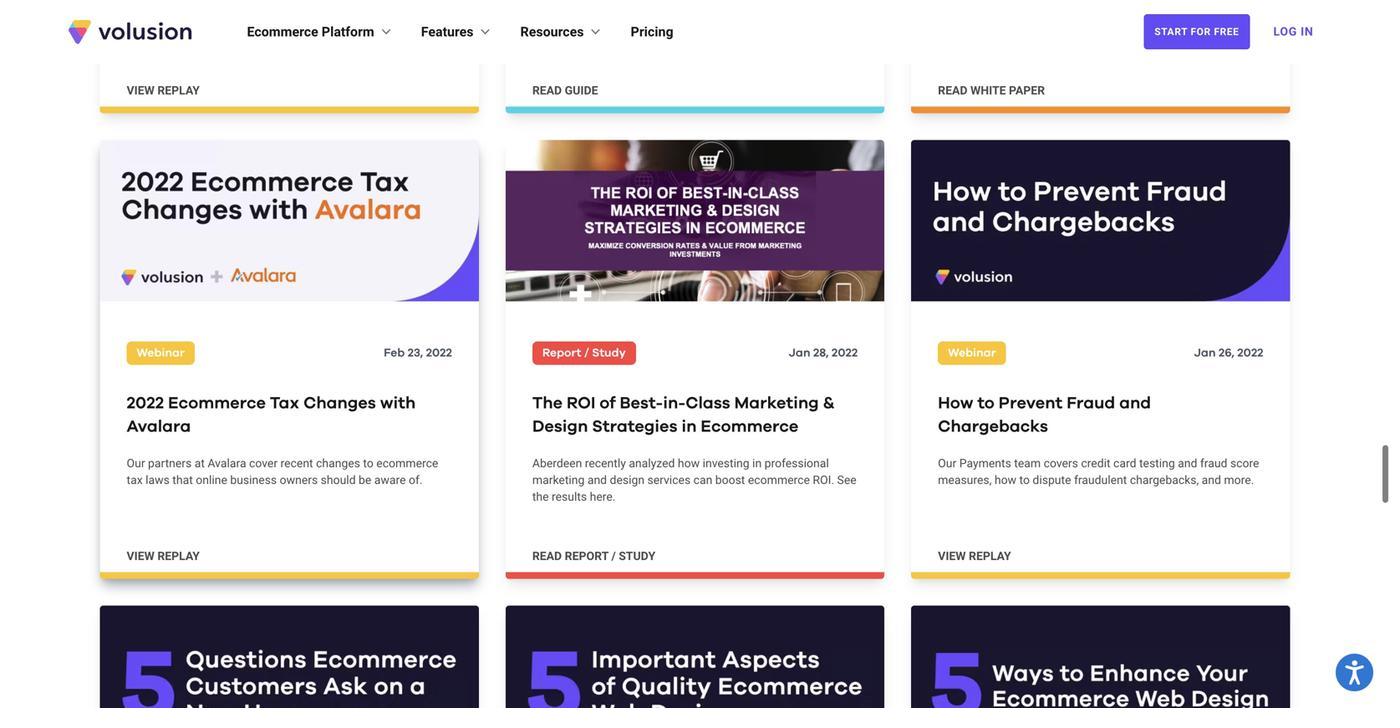 Task type: describe. For each thing, give the bounding box(es) containing it.
avalara inside 2022 ecommerce tax changes with avalara
[[127, 419, 191, 435]]

how to prevent fraud and chargebacks image
[[912, 140, 1291, 301]]

ecommerce inside discover how you can update your ecommerce store's checkout to a modern, streamlined experience that customers will love.
[[1119, 0, 1181, 5]]

5 questions ecommerce customers ask on a new homepage image
[[100, 606, 479, 708]]

modern,
[[1012, 8, 1054, 21]]

marketing
[[533, 473, 585, 487]]

ecommerce inside the roi of best-in-class marketing & design strategies in ecommerce
[[701, 419, 799, 435]]

you
[[1011, 0, 1030, 5]]

more.
[[1225, 473, 1255, 487]]

dispute
[[1033, 473, 1072, 487]]

how inside our payments team covers credit card testing and fraud score measures, how to dispute fraudulent chargebacks, and more.
[[995, 473, 1017, 487]]

study
[[592, 347, 626, 359]]

fraud
[[1201, 457, 1228, 470]]

aberdeen recently analyzed how investing in professional marketing and design services can boost ecommerce roi. see the results here.
[[533, 457, 857, 504]]

report
[[543, 347, 582, 359]]

how inside discover how you can update your ecommerce store's checkout to a modern, streamlined experience that customers will love.
[[986, 0, 1008, 5]]

with
[[380, 395, 416, 412]]

payments
[[960, 457, 1012, 470]]

can inside discover how you can update your ecommerce store's checkout to a modern, streamlined experience that customers will love.
[[1033, 0, 1052, 5]]

5 important aspects of quality ecommerce web design image
[[506, 606, 885, 708]]

negatively
[[219, 8, 272, 21]]

2022 for how to prevent fraud and chargebacks
[[1238, 347, 1264, 359]]

recently
[[585, 457, 626, 470]]

jan for how to prevent fraud and chargebacks
[[1195, 347, 1216, 359]]

report / study
[[543, 347, 626, 359]]

customers
[[1204, 8, 1260, 21]]

testing
[[1140, 457, 1175, 470]]

results
[[552, 490, 587, 504]]

team
[[1015, 457, 1041, 470]]

feb 23, 2022
[[384, 347, 452, 359]]

and inside aberdeen recently analyzed how investing in professional marketing and design services can boost ecommerce roi. see the results here.
[[588, 473, 607, 487]]

resources button
[[521, 22, 604, 42]]

and down fraud
[[1202, 473, 1222, 487]]

at for online
[[195, 457, 205, 470]]

view for how to prevent fraud and chargebacks
[[938, 549, 966, 563]]

start for free link
[[1144, 14, 1251, 49]]

ecommerce platform
[[247, 24, 374, 40]]

&
[[823, 395, 835, 412]]

love.
[[959, 24, 983, 38]]

partners for avoid
[[148, 0, 192, 5]]

ecommerce inside aberdeen recently analyzed how investing in professional marketing and design services can boost ecommerce roi. see the results here.
[[748, 473, 810, 487]]

aberdeen
[[533, 457, 582, 470]]

read for read white paper
[[938, 84, 968, 98]]

to inside our payments team covers credit card testing and fraud score measures, how to dispute fraudulent chargebacks, and more.
[[1020, 473, 1030, 487]]

view replay button for how to prevent fraud and chargebacks
[[938, 548, 1011, 565]]

ecommerce inside 2022 ecommerce tax changes with avalara
[[168, 395, 266, 412]]

start for free
[[1155, 26, 1240, 38]]

view replay down avoid on the top
[[127, 84, 200, 98]]

in-
[[663, 395, 686, 412]]

our partners at avalara cover recent changes to ecommerce tax laws that online business owners should be aware of.
[[127, 457, 438, 487]]

view replay button down avoid on the top
[[127, 83, 200, 99]]

studio
[[208, 0, 241, 5]]

white
[[971, 84, 1006, 98]]

28,
[[814, 347, 829, 359]]

of
[[600, 395, 616, 412]]

experience
[[1121, 8, 1178, 21]]

services
[[648, 473, 691, 487]]

design inside aberdeen recently analyzed how investing in professional marketing and design services can boost ecommerce roi. see the results here.
[[610, 473, 645, 487]]

a
[[1002, 8, 1009, 21]]

replay down avoid on the top
[[157, 84, 200, 98]]

avalara inside our partners at avalara cover recent changes to ecommerce tax laws that online business owners should be aware of.
[[208, 457, 246, 470]]

may
[[194, 8, 216, 21]]

covers
[[1044, 457, 1079, 470]]

chargebacks,
[[1130, 473, 1199, 487]]

start
[[1155, 26, 1188, 38]]

ecommerce inside our partners at avalara cover recent changes to ecommerce tax laws that online business owners should be aware of.
[[377, 457, 438, 470]]

will
[[938, 24, 956, 38]]

design inside our partners at studio cover five ecommerce design decisions to avoid that may negatively impact your conversions.
[[361, 0, 396, 5]]

the roi of best-in-class marketing & design strategies in ecommerce
[[533, 395, 835, 435]]

2022 inside 2022 ecommerce tax changes with avalara
[[127, 395, 164, 412]]

ecommerce platform button
[[247, 22, 394, 42]]

read white paper
[[938, 84, 1045, 98]]

credit
[[1081, 457, 1111, 470]]

23,
[[408, 347, 423, 359]]

in
[[1301, 25, 1314, 38]]

decisions
[[399, 0, 449, 5]]

view for 2022 ecommerce tax changes with avalara
[[127, 549, 155, 563]]

five
[[275, 0, 294, 5]]

best-
[[620, 395, 663, 412]]

ecommerce inside ecommerce platform dropdown button
[[247, 24, 318, 40]]

class
[[686, 395, 731, 412]]

webinar for 2022
[[137, 347, 185, 359]]

26,
[[1219, 347, 1235, 359]]

our payments team covers credit card testing and fraud score measures, how to dispute fraudulent chargebacks, and more.
[[938, 457, 1260, 487]]

of.
[[409, 473, 423, 487]]

be
[[359, 473, 372, 487]]

conversions.
[[339, 8, 405, 21]]

the
[[533, 490, 549, 504]]

store's
[[1184, 0, 1218, 5]]

changes
[[304, 395, 376, 412]]

that for our partners at avalara cover recent changes to ecommerce tax laws that online business owners should be aware of.
[[173, 473, 193, 487]]

analyzed
[[629, 457, 675, 470]]

read for read report / study
[[533, 549, 562, 563]]

read report / study button
[[533, 548, 656, 565]]

our for 2022 ecommerce tax changes with avalara
[[127, 457, 145, 470]]

cover for negatively
[[244, 0, 272, 5]]

view replay for how to prevent fraud and chargebacks
[[938, 549, 1011, 563]]

aware
[[374, 473, 406, 487]]

design
[[533, 419, 588, 435]]

owners
[[280, 473, 318, 487]]

pricing
[[631, 24, 674, 40]]



Task type: vqa. For each thing, say whether or not it's contained in the screenshot.
on
no



Task type: locate. For each thing, give the bounding box(es) containing it.
that left may
[[171, 8, 191, 21]]

avalara up laws
[[127, 419, 191, 435]]

study
[[619, 549, 656, 563]]

read white paper button
[[938, 83, 1045, 99]]

cover
[[244, 0, 272, 5], [249, 457, 278, 470]]

2022 right 23,
[[426, 347, 452, 359]]

in
[[682, 419, 697, 435], [753, 457, 762, 470]]

view replay button down measures,
[[938, 548, 1011, 565]]

prevent
[[999, 395, 1063, 412]]

investing
[[703, 457, 750, 470]]

tax
[[127, 473, 143, 487]]

recent
[[281, 457, 313, 470]]

ecommerce down impact
[[247, 24, 318, 40]]

jan left 28,
[[789, 347, 811, 359]]

and
[[1120, 395, 1152, 412], [1178, 457, 1198, 470], [588, 473, 607, 487], [1202, 473, 1222, 487]]

ecommerce down the professional
[[748, 473, 810, 487]]

0 vertical spatial avalara
[[127, 419, 191, 435]]

checkout
[[938, 8, 986, 21]]

webinar for how
[[948, 347, 996, 359]]

the roi of best-in-class marketing & design strategies in ecommerce image
[[506, 140, 885, 301]]

in inside the roi of best-in-class marketing & design strategies in ecommerce
[[682, 419, 697, 435]]

that right laws
[[173, 473, 193, 487]]

our up measures,
[[938, 457, 957, 470]]

view
[[127, 84, 155, 98], [127, 549, 155, 563], [938, 549, 966, 563]]

our partners at studio cover five ecommerce design decisions to avoid that may negatively impact your conversions.
[[127, 0, 449, 21]]

1 horizontal spatial webinar
[[948, 347, 996, 359]]

to left avoid on the top
[[127, 8, 137, 21]]

jan
[[789, 347, 811, 359], [1195, 347, 1216, 359]]

measures,
[[938, 473, 992, 487]]

should
[[321, 473, 356, 487]]

to up chargebacks
[[978, 395, 995, 412]]

ecommerce
[[296, 0, 358, 5], [1119, 0, 1181, 5], [377, 457, 438, 470], [748, 473, 810, 487]]

chargebacks
[[938, 419, 1049, 435]]

how inside aberdeen recently analyzed how investing in professional marketing and design services can boost ecommerce roi. see the results here.
[[678, 457, 700, 470]]

0 vertical spatial can
[[1033, 0, 1052, 5]]

ecommerce down the marketing
[[701, 419, 799, 435]]

1 horizontal spatial your
[[1093, 0, 1116, 5]]

cover up the business at the bottom left of the page
[[249, 457, 278, 470]]

ecommerce up "of."
[[377, 457, 438, 470]]

to inside our partners at studio cover five ecommerce design decisions to avoid that may negatively impact your conversions.
[[127, 8, 137, 21]]

replay down laws
[[157, 549, 200, 563]]

that down store's
[[1181, 8, 1201, 21]]

our inside our partners at studio cover five ecommerce design decisions to avoid that may negatively impact your conversions.
[[127, 0, 145, 5]]

0 vertical spatial design
[[361, 0, 396, 5]]

partners for laws
[[148, 457, 192, 470]]

2 jan from the left
[[1195, 347, 1216, 359]]

design up 'conversions.'
[[361, 0, 396, 5]]

to left the a
[[989, 8, 999, 21]]

read left guide
[[533, 84, 562, 98]]

discover how you can update your ecommerce store's checkout to a modern, streamlined experience that customers will love.
[[938, 0, 1260, 38]]

in down in-
[[682, 419, 697, 435]]

1 vertical spatial can
[[694, 473, 713, 487]]

changes
[[316, 457, 360, 470]]

view down measures,
[[938, 549, 966, 563]]

here.
[[590, 490, 616, 504]]

your up streamlined
[[1093, 0, 1116, 5]]

0 horizontal spatial design
[[361, 0, 396, 5]]

features
[[421, 24, 474, 40]]

0 horizontal spatial webinar
[[137, 347, 185, 359]]

0 horizontal spatial jan
[[789, 347, 811, 359]]

design
[[361, 0, 396, 5], [610, 473, 645, 487]]

1 vertical spatial design
[[610, 473, 645, 487]]

update
[[1054, 0, 1090, 5]]

/ inside button
[[612, 549, 616, 563]]

replay for 2022 ecommerce tax changes with avalara
[[157, 549, 200, 563]]

and up here.
[[588, 473, 607, 487]]

0 horizontal spatial /
[[584, 347, 589, 359]]

0 horizontal spatial your
[[313, 8, 336, 21]]

avoid
[[140, 8, 168, 21]]

view replay
[[127, 84, 200, 98], [127, 549, 200, 563], [938, 549, 1011, 563]]

2 webinar from the left
[[948, 347, 996, 359]]

0 vertical spatial ecommerce
[[247, 24, 318, 40]]

1 horizontal spatial in
[[753, 457, 762, 470]]

1 horizontal spatial avalara
[[208, 457, 246, 470]]

partners
[[148, 0, 192, 5], [148, 457, 192, 470]]

partners inside our partners at studio cover five ecommerce design decisions to avoid that may negatively impact your conversions.
[[148, 0, 192, 5]]

roi.
[[813, 473, 835, 487]]

view replay for 2022 ecommerce tax changes with avalara
[[127, 549, 200, 563]]

how up services
[[678, 457, 700, 470]]

pricing link
[[631, 22, 674, 42]]

replay down measures,
[[969, 549, 1011, 563]]

read left white
[[938, 84, 968, 98]]

how down the payments
[[995, 473, 1017, 487]]

1 vertical spatial /
[[612, 549, 616, 563]]

at inside our partners at studio cover five ecommerce design decisions to avoid that may negatively impact your conversions.
[[195, 0, 205, 5]]

at inside our partners at avalara cover recent changes to ecommerce tax laws that online business owners should be aware of.
[[195, 457, 205, 470]]

1 vertical spatial how
[[678, 457, 700, 470]]

2 partners from the top
[[148, 457, 192, 470]]

0 vertical spatial your
[[1093, 0, 1116, 5]]

jan 28, 2022
[[789, 347, 858, 359]]

marketing
[[735, 395, 819, 412]]

free
[[1214, 26, 1240, 38]]

1 vertical spatial in
[[753, 457, 762, 470]]

and left fraud
[[1178, 457, 1198, 470]]

ecommerce
[[247, 24, 318, 40], [168, 395, 266, 412], [701, 419, 799, 435]]

laws
[[146, 473, 170, 487]]

that
[[171, 8, 191, 21], [1181, 8, 1201, 21], [173, 473, 193, 487]]

your
[[1093, 0, 1116, 5], [313, 8, 336, 21]]

paper
[[1009, 84, 1045, 98]]

partners up avoid on the top
[[148, 0, 192, 5]]

for
[[1191, 26, 1211, 38]]

0 horizontal spatial can
[[694, 473, 713, 487]]

and right fraud
[[1120, 395, 1152, 412]]

that inside our partners at avalara cover recent changes to ecommerce tax laws that online business owners should be aware of.
[[173, 473, 193, 487]]

features button
[[421, 22, 494, 42]]

to inside our partners at avalara cover recent changes to ecommerce tax laws that online business owners should be aware of.
[[363, 457, 374, 470]]

0 vertical spatial how
[[986, 0, 1008, 5]]

roi
[[567, 395, 596, 412]]

tax
[[270, 395, 300, 412]]

ecommerce up experience
[[1119, 0, 1181, 5]]

1 horizontal spatial can
[[1033, 0, 1052, 5]]

1 vertical spatial cover
[[249, 457, 278, 470]]

avalara
[[127, 419, 191, 435], [208, 457, 246, 470]]

in inside aberdeen recently analyzed how investing in professional marketing and design services can boost ecommerce roi. see the results here.
[[753, 457, 762, 470]]

jan for the roi of best-in-class marketing & design strategies in ecommerce
[[789, 347, 811, 359]]

view down avoid on the top
[[127, 84, 155, 98]]

5 ways to enhance your ecommerce web design image
[[912, 606, 1291, 708]]

in right investing
[[753, 457, 762, 470]]

replay
[[157, 84, 200, 98], [157, 549, 200, 563], [969, 549, 1011, 563]]

2022 right 28,
[[832, 347, 858, 359]]

2 at from the top
[[195, 457, 205, 470]]

cover inside our partners at studio cover five ecommerce design decisions to avoid that may negatively impact your conversions.
[[244, 0, 272, 5]]

to up be
[[363, 457, 374, 470]]

report
[[565, 549, 609, 563]]

and inside how to prevent fraud and chargebacks
[[1120, 395, 1152, 412]]

our for how to prevent fraud and chargebacks
[[938, 457, 957, 470]]

to inside discover how you can update your ecommerce store's checkout to a modern, streamlined experience that customers will love.
[[989, 8, 999, 21]]

1 webinar from the left
[[137, 347, 185, 359]]

our inside our payments team covers credit card testing and fraud score measures, how to dispute fraudulent chargebacks, and more.
[[938, 457, 957, 470]]

1 jan from the left
[[789, 347, 811, 359]]

platform
[[322, 24, 374, 40]]

view replay down measures,
[[938, 549, 1011, 563]]

can left "boost"
[[694, 473, 713, 487]]

1 vertical spatial avalara
[[208, 457, 246, 470]]

how to prevent fraud and chargebacks
[[938, 395, 1152, 435]]

avalara up online
[[208, 457, 246, 470]]

how up the a
[[986, 0, 1008, 5]]

at for may
[[195, 0, 205, 5]]

view replay button
[[127, 83, 200, 99], [127, 548, 200, 565], [938, 548, 1011, 565]]

2022 ecommerce tax changes with avalara image
[[100, 140, 479, 301]]

your inside discover how you can update your ecommerce store's checkout to a modern, streamlined experience that customers will love.
[[1093, 0, 1116, 5]]

2 vertical spatial how
[[995, 473, 1017, 487]]

how
[[986, 0, 1008, 5], [678, 457, 700, 470], [995, 473, 1017, 487]]

cover for business
[[249, 457, 278, 470]]

view replay down laws
[[127, 549, 200, 563]]

that inside our partners at studio cover five ecommerce design decisions to avoid that may negatively impact your conversions.
[[171, 8, 191, 21]]

card
[[1114, 457, 1137, 470]]

that inside discover how you can update your ecommerce store's checkout to a modern, streamlined experience that customers will love.
[[1181, 8, 1201, 21]]

your inside our partners at studio cover five ecommerce design decisions to avoid that may negatively impact your conversions.
[[313, 8, 336, 21]]

2022 for 2022 ecommerce tax changes with avalara
[[426, 347, 452, 359]]

replay for how to prevent fraud and chargebacks
[[969, 549, 1011, 563]]

1 vertical spatial at
[[195, 457, 205, 470]]

log in link
[[1264, 13, 1324, 50]]

streamlined
[[1057, 8, 1118, 21]]

view down the tax
[[127, 549, 155, 563]]

0 vertical spatial partners
[[148, 0, 192, 5]]

open accessibe: accessibility options, statement and help image
[[1346, 660, 1364, 685]]

our inside our partners at avalara cover recent changes to ecommerce tax laws that online business owners should be aware of.
[[127, 457, 145, 470]]

to inside how to prevent fraud and chargebacks
[[978, 395, 995, 412]]

cover inside our partners at avalara cover recent changes to ecommerce tax laws that online business owners should be aware of.
[[249, 457, 278, 470]]

at up online
[[195, 457, 205, 470]]

2022 ecommerce tax changes with avalara
[[127, 395, 416, 435]]

can inside aberdeen recently analyzed how investing in professional marketing and design services can boost ecommerce roi. see the results here.
[[694, 473, 713, 487]]

ecommerce inside our partners at studio cover five ecommerce design decisions to avoid that may negatively impact your conversions.
[[296, 0, 358, 5]]

see
[[837, 473, 857, 487]]

to down the "team"
[[1020, 473, 1030, 487]]

1 vertical spatial partners
[[148, 457, 192, 470]]

0 horizontal spatial in
[[682, 419, 697, 435]]

0 vertical spatial in
[[682, 419, 697, 435]]

ecommerce left tax
[[168, 395, 266, 412]]

read guide
[[533, 84, 598, 98]]

online
[[196, 473, 227, 487]]

0 vertical spatial /
[[584, 347, 589, 359]]

score
[[1231, 457, 1260, 470]]

cover up negatively
[[244, 0, 272, 5]]

to
[[127, 8, 137, 21], [989, 8, 999, 21], [978, 395, 995, 412], [363, 457, 374, 470], [1020, 473, 1030, 487]]

can up modern,
[[1033, 0, 1052, 5]]

our up the tax
[[127, 457, 145, 470]]

design down recently
[[610, 473, 645, 487]]

1 horizontal spatial jan
[[1195, 347, 1216, 359]]

1 horizontal spatial /
[[612, 549, 616, 563]]

discover
[[938, 0, 983, 5]]

2022 for the roi of best-in-class marketing & design strategies in ecommerce
[[832, 347, 858, 359]]

ecommerce up ecommerce platform dropdown button
[[296, 0, 358, 5]]

2 vertical spatial ecommerce
[[701, 419, 799, 435]]

0 vertical spatial at
[[195, 0, 205, 5]]

1 at from the top
[[195, 0, 205, 5]]

view replay button down laws
[[127, 548, 200, 565]]

partners inside our partners at avalara cover recent changes to ecommerce tax laws that online business owners should be aware of.
[[148, 457, 192, 470]]

2022 up the tax
[[127, 395, 164, 412]]

1 horizontal spatial design
[[610, 473, 645, 487]]

webinar
[[137, 347, 185, 359], [948, 347, 996, 359]]

1 vertical spatial your
[[313, 8, 336, 21]]

how
[[938, 395, 974, 412]]

strategies
[[592, 419, 678, 435]]

read guide button
[[533, 83, 598, 99]]

business
[[230, 473, 277, 487]]

1 partners from the top
[[148, 0, 192, 5]]

fraud
[[1067, 395, 1116, 412]]

your up ecommerce platform dropdown button
[[313, 8, 336, 21]]

that for our partners at studio cover five ecommerce design decisions to avoid that may negatively impact your conversions.
[[171, 8, 191, 21]]

jan left 26, at the right
[[1195, 347, 1216, 359]]

read for read guide
[[533, 84, 562, 98]]

log
[[1274, 25, 1298, 38]]

view replay button for 2022 ecommerce tax changes with avalara
[[127, 548, 200, 565]]

read left report
[[533, 549, 562, 563]]

2022 right 26, at the right
[[1238, 347, 1264, 359]]

0 horizontal spatial avalara
[[127, 419, 191, 435]]

partners up laws
[[148, 457, 192, 470]]

read report / study
[[533, 549, 656, 563]]

0 vertical spatial cover
[[244, 0, 272, 5]]

jan 26, 2022
[[1195, 347, 1264, 359]]

1 vertical spatial ecommerce
[[168, 395, 266, 412]]

at up may
[[195, 0, 205, 5]]

read guide link
[[506, 0, 885, 113]]

our up avoid on the top
[[127, 0, 145, 5]]

guide
[[565, 84, 598, 98]]

resources
[[521, 24, 584, 40]]



